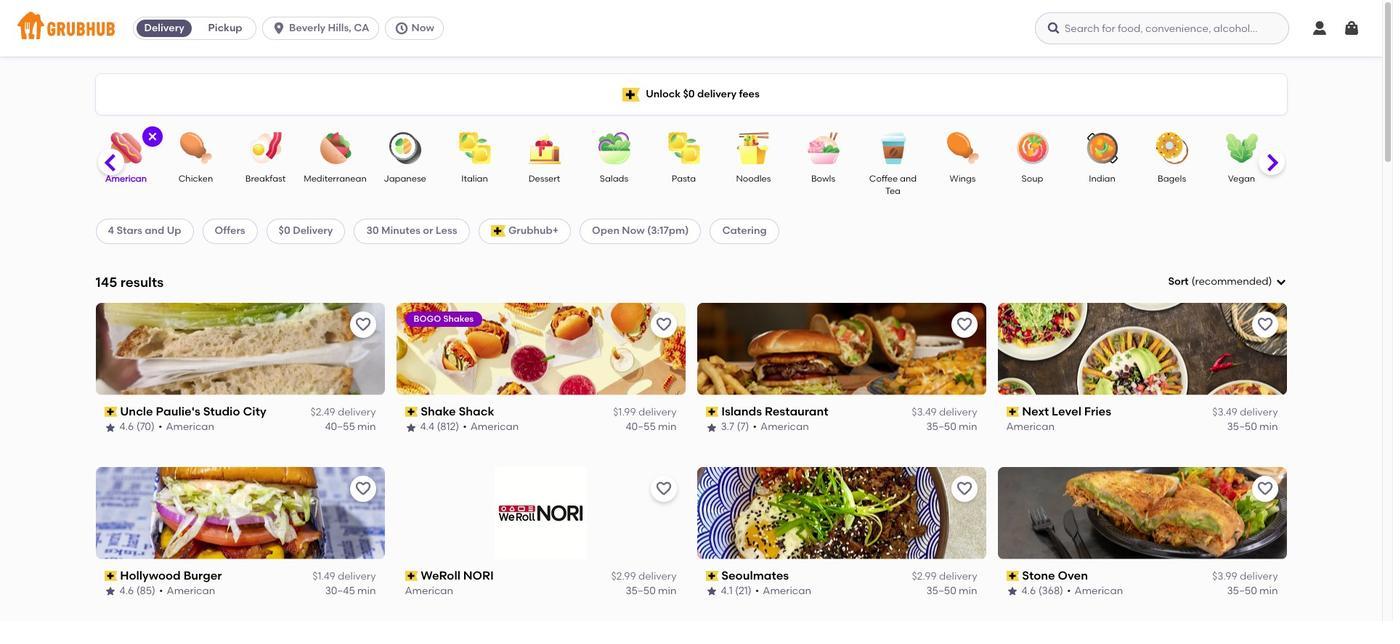 Task type: locate. For each thing, give the bounding box(es) containing it.
and
[[900, 174, 917, 184], [145, 225, 164, 237]]

grubhub plus flag logo image left "unlock" at the top of page
[[623, 88, 640, 101]]

(
[[1192, 275, 1195, 288]]

• american down uncle paulie's studio city
[[158, 421, 214, 433]]

delivery down mediterranean
[[293, 225, 333, 237]]

1 40–55 from the left
[[325, 421, 355, 433]]

beverly
[[289, 22, 326, 34]]

save this restaurant image for weroll nori
[[655, 480, 672, 497]]

1 horizontal spatial svg image
[[272, 21, 286, 36]]

3.7
[[721, 421, 735, 433]]

star icon image for islands restaurant
[[706, 422, 717, 433]]

delivery for uncle paulie's studio city
[[338, 406, 376, 419]]

4.6 down stone in the bottom right of the page
[[1022, 585, 1036, 597]]

star icon image left "3.7"
[[706, 422, 717, 433]]

star icon image left 4.1
[[706, 586, 717, 598]]

0 horizontal spatial and
[[145, 225, 164, 237]]

now right open
[[622, 225, 645, 237]]

salads image
[[589, 132, 640, 164]]

30
[[367, 225, 379, 237]]

subscription pass image left stone in the bottom right of the page
[[1007, 571, 1019, 581]]

(70)
[[136, 421, 155, 433]]

1 vertical spatial $0
[[279, 225, 290, 237]]

main navigation navigation
[[0, 0, 1383, 57]]

subscription pass image for weroll
[[405, 571, 418, 581]]

0 vertical spatial grubhub plus flag logo image
[[623, 88, 640, 101]]

delivery for islands restaurant
[[939, 406, 978, 419]]

delivery for next level fries
[[1240, 406, 1278, 419]]

fries
[[1085, 405, 1112, 418]]

and up tea
[[900, 174, 917, 184]]

1 $2.99 delivery from the left
[[611, 570, 677, 583]]

american
[[105, 174, 147, 184], [166, 421, 214, 433], [471, 421, 519, 433], [761, 421, 809, 433], [1007, 421, 1055, 433], [167, 585, 215, 597], [405, 585, 453, 597], [763, 585, 812, 597], [1075, 585, 1123, 597]]

1 $3.49 from the left
[[912, 406, 937, 419]]

$0 right "unlock" at the top of page
[[683, 88, 695, 100]]

delivery for weroll nori
[[639, 570, 677, 583]]

1 horizontal spatial $2.99
[[912, 570, 937, 583]]

1 horizontal spatial grubhub plus flag logo image
[[623, 88, 640, 101]]

40–55 min down the $2.49 delivery
[[325, 421, 376, 433]]

grubhub plus flag logo image for unlock $0 delivery fees
[[623, 88, 640, 101]]

grubhub plus flag logo image
[[623, 88, 640, 101], [491, 226, 506, 237]]

1 horizontal spatial $0
[[683, 88, 695, 100]]

star icon image left 4.4
[[405, 422, 417, 433]]

save this restaurant image
[[1257, 316, 1274, 333], [956, 480, 973, 497]]

delivery
[[144, 22, 184, 34], [293, 225, 333, 237]]

• american down shack
[[463, 421, 519, 433]]

4.6 left (85) at the left bottom of page
[[120, 585, 134, 597]]

mediterranean
[[304, 174, 367, 184]]

results
[[120, 274, 164, 290]]

35–50 for level
[[1227, 421, 1257, 433]]

american down seoulmates
[[763, 585, 812, 597]]

0 horizontal spatial $2.99
[[611, 570, 636, 583]]

stone oven logo image
[[998, 467, 1287, 559]]

$2.49 delivery
[[311, 406, 376, 419]]

0 horizontal spatial $0
[[279, 225, 290, 237]]

(85)
[[136, 585, 156, 597]]

nori
[[463, 569, 494, 582]]

min for nori
[[658, 585, 677, 597]]

1 horizontal spatial and
[[900, 174, 917, 184]]

subscription pass image
[[104, 407, 117, 417], [405, 407, 418, 417], [706, 407, 719, 417], [405, 571, 418, 581], [706, 571, 719, 581]]

american down uncle paulie's studio city
[[166, 421, 214, 433]]

$0 right offers at the left top
[[279, 225, 290, 237]]

• down oven
[[1067, 585, 1071, 597]]

$2.99 for weroll nori
[[611, 570, 636, 583]]

hollywood burger  logo image
[[96, 467, 385, 559]]

breakfast
[[245, 174, 286, 184]]

minutes
[[381, 225, 421, 237]]

breakfast image
[[240, 132, 291, 164]]

svg image
[[1311, 20, 1329, 37], [1343, 20, 1361, 37], [394, 21, 409, 36], [1275, 276, 1287, 288]]

shake
[[421, 405, 456, 418]]

dessert image
[[519, 132, 570, 164]]

0 horizontal spatial $3.49
[[912, 406, 937, 419]]

• right (85) at the left bottom of page
[[159, 585, 163, 597]]

japanese
[[384, 174, 426, 184]]

$2.99 for seoulmates
[[912, 570, 937, 583]]

2 horizontal spatial svg image
[[1047, 21, 1061, 36]]

burger
[[184, 569, 222, 582]]

1 horizontal spatial now
[[622, 225, 645, 237]]

0 horizontal spatial now
[[412, 22, 434, 34]]

0 vertical spatial save this restaurant image
[[1257, 316, 1274, 333]]

$1.49
[[313, 570, 335, 583]]

0 vertical spatial $0
[[683, 88, 695, 100]]

40–55 down the $2.49 delivery
[[325, 421, 355, 433]]

svg image
[[272, 21, 286, 36], [1047, 21, 1061, 36], [146, 131, 158, 142]]

min for paulie's
[[358, 421, 376, 433]]

american image
[[101, 132, 151, 164]]

4.6 for hollywood burger
[[120, 585, 134, 597]]

american for stone oven
[[1075, 585, 1123, 597]]

beverly hills, ca
[[289, 22, 369, 34]]

145
[[96, 274, 117, 290]]

weroll nori logo image
[[495, 467, 587, 559]]

star icon image left 4.6 (85) at the left of the page
[[104, 586, 116, 598]]

subscription pass image left uncle
[[104, 407, 117, 417]]

1 horizontal spatial delivery
[[293, 225, 333, 237]]

1 $3.49 delivery from the left
[[912, 406, 978, 419]]

(7)
[[737, 421, 749, 433]]

• right the (70)
[[158, 421, 162, 433]]

2 40–55 min from the left
[[626, 421, 677, 433]]

• right (7)
[[753, 421, 757, 433]]

0 horizontal spatial delivery
[[144, 22, 184, 34]]

2 $2.99 delivery from the left
[[912, 570, 978, 583]]

grubhub plus flag logo image for grubhub+
[[491, 226, 506, 237]]

min for burger
[[358, 585, 376, 597]]

2 $3.49 from the left
[[1213, 406, 1238, 419]]

$3.99
[[1213, 570, 1238, 583]]

indian image
[[1077, 132, 1128, 164]]

• american
[[158, 421, 214, 433], [463, 421, 519, 433], [753, 421, 809, 433], [159, 585, 215, 597], [755, 585, 812, 597], [1067, 585, 1123, 597]]

star icon image
[[104, 422, 116, 433], [405, 422, 417, 433], [706, 422, 717, 433], [104, 586, 116, 598], [706, 586, 717, 598], [1007, 586, 1018, 598]]

subscription pass image left islands
[[706, 407, 719, 417]]

• for hollywood burger
[[159, 585, 163, 597]]

american for uncle paulie's studio city
[[166, 421, 214, 433]]

american down burger
[[167, 585, 215, 597]]

0 horizontal spatial 40–55
[[325, 421, 355, 433]]

delivery for seoulmates
[[939, 570, 978, 583]]

and left up at the top of the page
[[145, 225, 164, 237]]

• right (812)
[[463, 421, 467, 433]]

save this restaurant image for uncle paulie's studio city
[[354, 316, 372, 333]]

$3.49 delivery
[[912, 406, 978, 419], [1213, 406, 1278, 419]]

• right the (21)
[[755, 585, 759, 597]]

0 vertical spatial now
[[412, 22, 434, 34]]

1 horizontal spatial 40–55 min
[[626, 421, 677, 433]]

up
[[167, 225, 181, 237]]

save this restaurant button
[[350, 312, 376, 338], [651, 312, 677, 338], [951, 312, 978, 338], [1252, 312, 1278, 338], [350, 476, 376, 502], [651, 476, 677, 502], [951, 476, 978, 502], [1252, 476, 1278, 502]]

uncle paulie's studio city
[[120, 405, 266, 418]]

bogo shakes
[[414, 314, 474, 324]]

american for seoulmates
[[763, 585, 812, 597]]

• for islands restaurant
[[753, 421, 757, 433]]

noodles image
[[728, 132, 779, 164]]

$3.49 for next level fries
[[1213, 406, 1238, 419]]

1 vertical spatial now
[[622, 225, 645, 237]]

0 horizontal spatial save this restaurant image
[[956, 480, 973, 497]]

star icon image for hollywood burger
[[104, 586, 116, 598]]

30 minutes or less
[[367, 225, 457, 237]]

american down the american image
[[105, 174, 147, 184]]

• american down seoulmates
[[755, 585, 812, 597]]

35–50 min for oven
[[1227, 585, 1278, 597]]

star icon image left 4.6 (368)
[[1007, 586, 1018, 598]]

1 vertical spatial save this restaurant image
[[956, 480, 973, 497]]

• american down islands restaurant
[[753, 421, 809, 433]]

• for shake shack
[[463, 421, 467, 433]]

4.1 (21)
[[721, 585, 752, 597]]

0 vertical spatial and
[[900, 174, 917, 184]]

bagels
[[1158, 174, 1186, 184]]

pasta image
[[659, 132, 709, 164]]

1 horizontal spatial $3.49
[[1213, 406, 1238, 419]]

2 40–55 from the left
[[626, 421, 656, 433]]

subscription pass image left weroll
[[405, 571, 418, 581]]

subscription pass image left next
[[1007, 407, 1019, 417]]

4.6 (368)
[[1022, 585, 1064, 597]]

islands
[[722, 405, 762, 418]]

soup
[[1022, 174, 1044, 184]]

shake shack logo image
[[396, 303, 685, 395]]

save this restaurant image for stone oven
[[1257, 480, 1274, 497]]

pasta
[[672, 174, 696, 184]]

subscription pass image for hollywood burger
[[104, 571, 117, 581]]

american down islands restaurant
[[761, 421, 809, 433]]

40–55 min down $1.99 delivery
[[626, 421, 677, 433]]

$2.49
[[311, 406, 335, 419]]

delivery left pickup
[[144, 22, 184, 34]]

• for stone oven
[[1067, 585, 1071, 597]]

subscription pass image left shake
[[405, 407, 418, 417]]

40–55 min for uncle paulie's studio city
[[325, 421, 376, 433]]

next level fries
[[1022, 405, 1112, 418]]

sort ( recommended )
[[1169, 275, 1273, 288]]

2 $3.49 delivery from the left
[[1213, 406, 1278, 419]]

0 horizontal spatial $3.49 delivery
[[912, 406, 978, 419]]

40–55 down $1.99 delivery
[[626, 421, 656, 433]]

salads
[[600, 174, 629, 184]]

1 horizontal spatial 40–55
[[626, 421, 656, 433]]

grubhub plus flag logo image left grubhub+
[[491, 226, 506, 237]]

open
[[592, 225, 620, 237]]

save this restaurant image
[[354, 316, 372, 333], [655, 316, 672, 333], [956, 316, 973, 333], [354, 480, 372, 497], [655, 480, 672, 497], [1257, 480, 1274, 497]]

american down shack
[[471, 421, 519, 433]]

• american down oven
[[1067, 585, 1123, 597]]

1 vertical spatial grubhub plus flag logo image
[[491, 226, 506, 237]]

pickup
[[208, 22, 242, 34]]

•
[[158, 421, 162, 433], [463, 421, 467, 433], [753, 421, 757, 433], [159, 585, 163, 597], [755, 585, 759, 597], [1067, 585, 1071, 597]]

hollywood burger
[[120, 569, 222, 582]]

1 40–55 min from the left
[[325, 421, 376, 433]]

italian
[[461, 174, 488, 184]]

now
[[412, 22, 434, 34], [622, 225, 645, 237]]

american down oven
[[1075, 585, 1123, 597]]

• american for shake shack
[[463, 421, 519, 433]]

now right ca on the left top of the page
[[412, 22, 434, 34]]

0 horizontal spatial grubhub plus flag logo image
[[491, 226, 506, 237]]

bowls image
[[798, 132, 849, 164]]

1 horizontal spatial $2.99 delivery
[[912, 570, 978, 583]]

2 $2.99 from the left
[[912, 570, 937, 583]]

30–45
[[325, 585, 355, 597]]

0 horizontal spatial $2.99 delivery
[[611, 570, 677, 583]]

chicken
[[179, 174, 213, 184]]

$2.99
[[611, 570, 636, 583], [912, 570, 937, 583]]

star icon image for seoulmates
[[706, 586, 717, 598]]

save this restaurant image for next level fries
[[1257, 316, 1274, 333]]

coffee
[[870, 174, 898, 184]]

delivery
[[697, 88, 737, 100], [338, 406, 376, 419], [639, 406, 677, 419], [939, 406, 978, 419], [1240, 406, 1278, 419], [338, 570, 376, 583], [639, 570, 677, 583], [939, 570, 978, 583], [1240, 570, 1278, 583]]

0 vertical spatial delivery
[[144, 22, 184, 34]]

bowls
[[811, 174, 836, 184]]

1 $2.99 from the left
[[611, 570, 636, 583]]

seoulmates logo image
[[697, 467, 986, 559]]

35–50
[[927, 421, 957, 433], [1227, 421, 1257, 433], [626, 585, 656, 597], [927, 585, 957, 597], [1227, 585, 1257, 597]]

coffee and tea
[[870, 174, 917, 196]]

$0
[[683, 88, 695, 100], [279, 225, 290, 237]]

vegan image
[[1217, 132, 1267, 164]]

1 horizontal spatial save this restaurant image
[[1257, 316, 1274, 333]]

1 vertical spatial and
[[145, 225, 164, 237]]

$2.99 delivery
[[611, 570, 677, 583], [912, 570, 978, 583]]

min for oven
[[1260, 585, 1278, 597]]

star icon image left '4.6 (70)'
[[104, 422, 116, 433]]

subscription pass image left hollywood
[[104, 571, 117, 581]]

subscription pass image
[[1007, 407, 1019, 417], [104, 571, 117, 581], [1007, 571, 1019, 581]]

• american down burger
[[159, 585, 215, 597]]

city
[[243, 405, 266, 418]]

$3.99 delivery
[[1213, 570, 1278, 583]]

1 horizontal spatial $3.49 delivery
[[1213, 406, 1278, 419]]

next level fries  logo image
[[998, 303, 1287, 395]]

now inside 'now' button
[[412, 22, 434, 34]]

None field
[[1169, 275, 1287, 289]]

0 horizontal spatial 40–55 min
[[325, 421, 376, 433]]

subscription pass image for next level fries
[[1007, 407, 1019, 417]]

wings image
[[938, 132, 988, 164]]

4.6 down uncle
[[120, 421, 134, 433]]



Task type: vqa. For each thing, say whether or not it's contained in the screenshot.
weroll nori
yes



Task type: describe. For each thing, give the bounding box(es) containing it.
dessert
[[529, 174, 560, 184]]

• for uncle paulie's studio city
[[158, 421, 162, 433]]

$1.99
[[613, 406, 636, 419]]

stone
[[1022, 569, 1055, 582]]

(368)
[[1039, 585, 1064, 597]]

star icon image for stone oven
[[1007, 586, 1018, 598]]

american down next
[[1007, 421, 1055, 433]]

american for islands restaurant
[[761, 421, 809, 433]]

delivery for hollywood burger
[[338, 570, 376, 583]]

stars
[[117, 225, 142, 237]]

next
[[1022, 405, 1049, 418]]

• american for islands restaurant
[[753, 421, 809, 433]]

3.7 (7)
[[721, 421, 749, 433]]

vegan
[[1228, 174, 1256, 184]]

coffee and tea image
[[868, 132, 919, 164]]

save this restaurant button for islands restaurant
[[951, 312, 978, 338]]

$1.49 delivery
[[313, 570, 376, 583]]

(812)
[[437, 421, 459, 433]]

4.6 for uncle paulie's studio city
[[120, 421, 134, 433]]

35–50 for restaurant
[[927, 421, 957, 433]]

grubhub+
[[508, 225, 559, 237]]

40–55 for uncle paulie's studio city
[[325, 421, 355, 433]]

weroll
[[421, 569, 461, 582]]

american for shake shack
[[471, 421, 519, 433]]

delivery for shake shack
[[639, 406, 677, 419]]

delivery inside button
[[144, 22, 184, 34]]

subscription pass image left seoulmates
[[706, 571, 719, 581]]

indian
[[1089, 174, 1116, 184]]

save this restaurant button for hollywood burger
[[350, 476, 376, 502]]

svg image inside beverly hills, ca button
[[272, 21, 286, 36]]

weroll nori
[[421, 569, 494, 582]]

less
[[436, 225, 457, 237]]

star icon image for uncle paulie's studio city
[[104, 422, 116, 433]]

american for hollywood burger
[[167, 585, 215, 597]]

oven
[[1058, 569, 1088, 582]]

none field containing sort
[[1169, 275, 1287, 289]]

pickup button
[[195, 17, 256, 40]]

now button
[[385, 17, 450, 40]]

catering
[[722, 225, 767, 237]]

offers
[[215, 225, 245, 237]]

bogo
[[414, 314, 441, 324]]

0 horizontal spatial svg image
[[146, 131, 158, 142]]

uncle
[[120, 405, 153, 418]]

145 results
[[96, 274, 164, 290]]

japanese image
[[380, 132, 430, 164]]

subscription pass image for uncle
[[104, 407, 117, 417]]

recommended
[[1195, 275, 1269, 288]]

4.4
[[420, 421, 434, 433]]

$2.99 delivery for seoulmates
[[912, 570, 978, 583]]

$0 delivery
[[279, 225, 333, 237]]

save this restaurant button for seoulmates
[[951, 476, 978, 502]]

chicken image
[[170, 132, 221, 164]]

save this restaurant image for islands restaurant
[[956, 316, 973, 333]]

(3:17pm)
[[647, 225, 689, 237]]

uncle paulie's studio city logo image
[[96, 303, 385, 395]]

save this restaurant button for weroll nori
[[651, 476, 677, 502]]

save this restaurant button for next level fries
[[1252, 312, 1278, 338]]

• american for uncle paulie's studio city
[[158, 421, 214, 433]]

delivery for stone oven
[[1240, 570, 1278, 583]]

level
[[1052, 405, 1082, 418]]

save this restaurant image for hollywood burger
[[354, 480, 372, 497]]

fees
[[739, 88, 760, 100]]

mediterranean image
[[310, 132, 361, 164]]

1 vertical spatial delivery
[[293, 225, 333, 237]]

40–55 min for shake shack
[[626, 421, 677, 433]]

• american for hollywood burger
[[159, 585, 215, 597]]

35–50 min for level
[[1227, 421, 1278, 433]]

or
[[423, 225, 433, 237]]

ca
[[354, 22, 369, 34]]

min for shack
[[658, 421, 677, 433]]

shack
[[459, 405, 494, 418]]

$3.49 delivery for next level fries
[[1213, 406, 1278, 419]]

min for level
[[1260, 421, 1278, 433]]

tea
[[886, 186, 901, 196]]

4.6 (85)
[[120, 585, 156, 597]]

subscription pass image for islands
[[706, 407, 719, 417]]

unlock
[[646, 88, 681, 100]]

$2.99 delivery for weroll nori
[[611, 570, 677, 583]]

35–50 min for restaurant
[[927, 421, 978, 433]]

shakes
[[443, 314, 474, 324]]

sort
[[1169, 275, 1189, 288]]

noodles
[[736, 174, 771, 184]]

save this restaurant image for seoulmates
[[956, 480, 973, 497]]

4 stars and up
[[108, 225, 181, 237]]

seoulmates
[[722, 569, 789, 582]]

save this restaurant button for uncle paulie's studio city
[[350, 312, 376, 338]]

unlock $0 delivery fees
[[646, 88, 760, 100]]

bagels image
[[1147, 132, 1198, 164]]

35–50 for nori
[[626, 585, 656, 597]]

min for restaurant
[[959, 421, 978, 433]]

4.4 (812)
[[420, 421, 459, 433]]

restaurant
[[765, 405, 829, 418]]

shake shack
[[421, 405, 494, 418]]

35–50 min for nori
[[626, 585, 677, 597]]

delivery button
[[134, 17, 195, 40]]

italian image
[[449, 132, 500, 164]]

4.1
[[721, 585, 733, 597]]

)
[[1269, 275, 1273, 288]]

4.6 (70)
[[120, 421, 155, 433]]

islands restaurant
[[722, 405, 829, 418]]

islands restaurant logo image
[[697, 303, 986, 395]]

hills,
[[328, 22, 352, 34]]

hollywood
[[120, 569, 181, 582]]

and inside coffee and tea
[[900, 174, 917, 184]]

$3.49 delivery for islands restaurant
[[912, 406, 978, 419]]

4
[[108, 225, 114, 237]]

4.6 for stone oven
[[1022, 585, 1036, 597]]

40–55 for shake shack
[[626, 421, 656, 433]]

subscription pass image for shake
[[405, 407, 418, 417]]

studio
[[203, 405, 240, 418]]

subscription pass image for stone oven
[[1007, 571, 1019, 581]]

star icon image for shake shack
[[405, 422, 417, 433]]

svg image inside 'now' button
[[394, 21, 409, 36]]

soup image
[[1007, 132, 1058, 164]]

open now (3:17pm)
[[592, 225, 689, 237]]

$1.99 delivery
[[613, 406, 677, 419]]

Search for food, convenience, alcohol... search field
[[1035, 12, 1290, 44]]

paulie's
[[156, 405, 200, 418]]

stone oven
[[1022, 569, 1088, 582]]

35–50 for oven
[[1227, 585, 1257, 597]]

save this restaurant button for stone oven
[[1252, 476, 1278, 502]]

• american for seoulmates
[[755, 585, 812, 597]]

(21)
[[735, 585, 752, 597]]

$3.49 for islands restaurant
[[912, 406, 937, 419]]

• american for stone oven
[[1067, 585, 1123, 597]]

30–45 min
[[325, 585, 376, 597]]

beverly hills, ca button
[[262, 17, 385, 40]]

wings
[[950, 174, 976, 184]]

american down weroll
[[405, 585, 453, 597]]

• for seoulmates
[[755, 585, 759, 597]]



